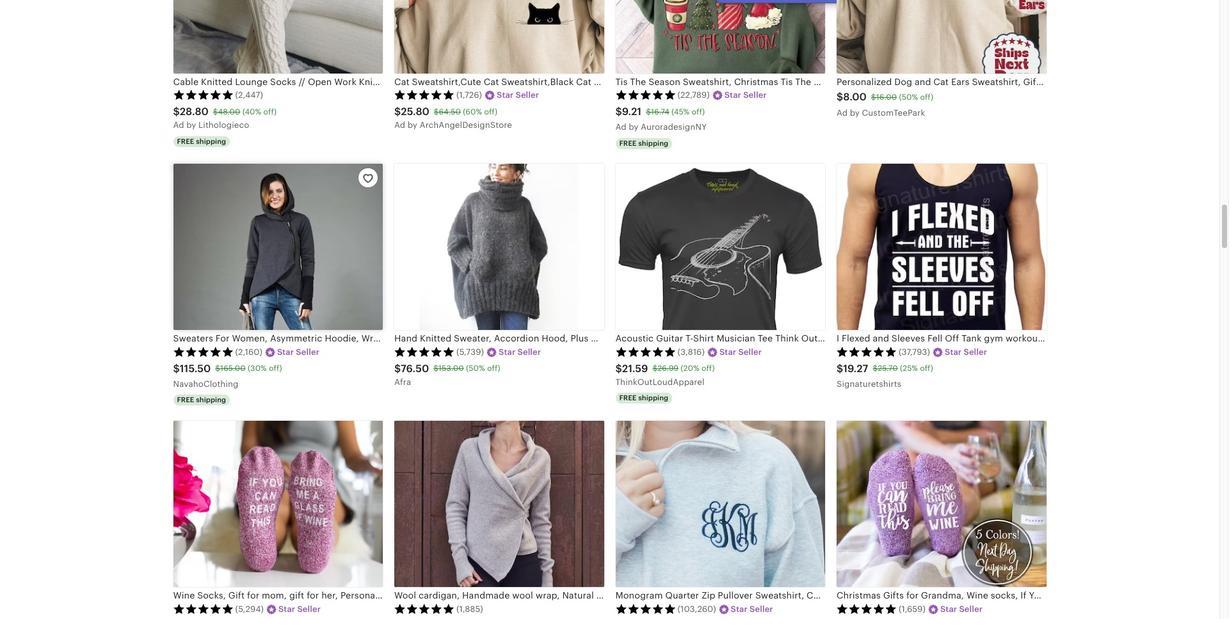 Task type: locate. For each thing, give the bounding box(es) containing it.
d for 28.80
[[179, 121, 184, 130]]

0 horizontal spatial socks
[[270, 77, 296, 87]]

free shipping for 28.80
[[177, 137, 226, 145]]

0 horizontal spatial size
[[591, 334, 609, 344]]

(25%
[[900, 365, 918, 374]]

5 out of 5 stars image for (1,659)
[[837, 604, 897, 615]]

free down "28.80"
[[177, 137, 194, 145]]

b inside the $ 9.21 $ 16.74 (45% off) a d b y auroradesignny
[[629, 123, 634, 132]]

star right (1,726)
[[497, 90, 514, 100]]

star seller right (37,793)
[[945, 348, 988, 357]]

(5,739)
[[457, 348, 484, 357]]

off) right '(20%'
[[702, 365, 715, 374]]

lounge
[[235, 77, 268, 87], [379, 77, 411, 87]]

d inside $ 8.00 $ 16.00 (50% off) a d b y customteepark
[[843, 108, 848, 118]]

free shipping down navahoclothing at the bottom of page
[[177, 397, 226, 404]]

seller right (37,793)
[[964, 348, 988, 357]]

5 out of 5 stars image down 'over'
[[616, 347, 676, 357]]

b
[[850, 108, 856, 118], [187, 121, 192, 130], [408, 121, 413, 130], [629, 123, 634, 132]]

knitted
[[201, 77, 233, 87], [420, 334, 452, 344]]

0 horizontal spatial hand
[[394, 334, 418, 344]]

off) inside $ 21.59 $ 26.99 (20% off) thinkoutloudapparel
[[702, 365, 715, 374]]

tis the season sweatshirt, christmas tis the season sweatshirt, merry christmas shirt, christmas sweatshirt, cute winter hoodie image
[[616, 0, 825, 74]]

$ 76.50 $ 153.00 (50% off) afra
[[394, 363, 501, 388]]

off) inside $ 19.27 $ 25.70 (25% off) signaturetshirts
[[920, 365, 934, 374]]

knit
[[359, 77, 376, 87], [759, 334, 776, 344]]

free shipping down lithologieco
[[177, 137, 226, 145]]

d inside $ 28.80 $ 48.00 (40% off) a d b y lithologieco
[[179, 121, 184, 130]]

b down "28.80"
[[187, 121, 192, 130]]

b down 25.80
[[408, 121, 413, 130]]

y for 8.00
[[855, 108, 860, 118]]

5 out of 5 stars image for (5,294)
[[173, 604, 233, 615]]

off) down accordion at left bottom
[[487, 365, 501, 374]]

$ 8.00 $ 16.00 (50% off) a d b y customteepark
[[837, 91, 934, 118]]

1 horizontal spatial jumper,
[[778, 334, 813, 344]]

0 horizontal spatial knit
[[359, 77, 376, 87]]

off) right (30%
[[269, 365, 282, 374]]

socks
[[270, 77, 296, 87], [414, 77, 440, 87]]

0 horizontal spatial sweater,
[[454, 334, 492, 344]]

(50% inside $ 76.50 $ 153.00 (50% off) afra
[[466, 365, 485, 374]]

1 horizontal spatial socks
[[414, 77, 440, 87]]

cat sweatshirt,cute cat sweatshirt,black cat shirt,cat peeking sweatshirt,womens funny sweatshirt,gift for cats lover,cat mom sweatshirt image
[[394, 0, 604, 74]]

(45%
[[672, 107, 690, 116]]

star seller
[[497, 90, 539, 100], [725, 90, 767, 100], [277, 348, 320, 357], [499, 348, 541, 357], [720, 348, 762, 357], [945, 348, 988, 357], [279, 605, 321, 614], [731, 605, 773, 614], [941, 605, 983, 614]]

archangeldesignstore
[[420, 121, 512, 130]]

monogram quarter zip pullover sweatshirt, christmas gift for her
[[616, 591, 903, 601]]

a inside $ 28.80 $ 48.00 (40% off) a d b y lithologieco
[[173, 121, 179, 130]]

1 horizontal spatial sweater,
[[693, 334, 731, 344]]

0 horizontal spatial jumper,
[[612, 334, 646, 344]]

off) inside $ 76.50 $ 153.00 (50% off) afra
[[487, 365, 501, 374]]

monogram
[[616, 591, 663, 601]]

0 vertical spatial knitted
[[201, 77, 233, 87]]

star for 9.21
[[725, 90, 742, 100]]

y inside $ 28.80 $ 48.00 (40% off) a d b y lithologieco
[[192, 121, 196, 130]]

1 vertical spatial knitted
[[420, 334, 452, 344]]

star seller down accordion at left bottom
[[499, 348, 541, 357]]

star right the (1,659)
[[941, 605, 957, 614]]

a
[[837, 108, 843, 118], [173, 121, 179, 130], [394, 121, 400, 130], [616, 123, 622, 132]]

d inside the $ 9.21 $ 16.74 (45% off) a d b y auroradesignny
[[621, 123, 627, 132]]

her
[[887, 591, 903, 601]]

hand knitted sweater, accordion hood, plus size jumper, over size sweater, hand knit jumper,
[[394, 334, 813, 344]]

star right (3,816)
[[720, 348, 737, 357]]

(50% for 76.50
[[466, 365, 485, 374]]

a inside $ 8.00 $ 16.00 (50% off) a d b y customteepark
[[837, 108, 843, 118]]

d down 25.80
[[400, 121, 405, 130]]

1 horizontal spatial size
[[672, 334, 691, 344]]

(50% inside $ 8.00 $ 16.00 (50% off) a d b y customteepark
[[899, 93, 918, 102]]

free down 9.21
[[620, 139, 637, 147]]

1 vertical spatial (50%
[[466, 365, 485, 374]]

5 out of 5 stars image for (3,816)
[[616, 347, 676, 357]]

star for 19.27
[[945, 348, 962, 357]]

2 lounge from the left
[[379, 77, 411, 87]]

star seller for 115.50
[[277, 348, 320, 357]]

star seller right (1,726)
[[497, 90, 539, 100]]

b inside $ 8.00 $ 16.00 (50% off) a d b y customteepark
[[850, 108, 856, 118]]

off) inside $ 8.00 $ 16.00 (50% off) a d b y customteepark
[[921, 93, 934, 102]]

off) inside the $ 9.21 $ 16.74 (45% off) a d b y auroradesignny
[[692, 107, 705, 116]]

star seller right the (1,659)
[[941, 605, 983, 614]]

$ 19.27 $ 25.70 (25% off) signaturetshirts
[[837, 363, 934, 389]]

knitted right cable
[[201, 77, 233, 87]]

star seller for 76.50
[[499, 348, 541, 357]]

a inside "$ 25.80 $ 64.50 (60% off) a d b y archangeldesignstore"
[[394, 121, 400, 130]]

25.70
[[878, 365, 898, 374]]

$
[[837, 91, 844, 103], [872, 93, 877, 102], [173, 106, 180, 118], [394, 106, 401, 118], [616, 106, 622, 118], [213, 107, 218, 116], [434, 107, 439, 116], [646, 107, 651, 116], [173, 363, 180, 375], [394, 363, 401, 375], [616, 363, 622, 375], [837, 363, 844, 375], [215, 365, 220, 374], [434, 365, 439, 374], [653, 365, 658, 374], [873, 365, 878, 374]]

off) for 76.50
[[487, 365, 501, 374]]

size up (3,816)
[[672, 334, 691, 344]]

size
[[591, 334, 609, 344], [672, 334, 691, 344]]

sweatshirt,
[[756, 591, 805, 601]]

star for 115.50
[[277, 348, 294, 357]]

star right (22,789)
[[725, 90, 742, 100]]

seller for 115.50
[[296, 348, 320, 357]]

seller right (1,726)
[[516, 90, 539, 100]]

afra
[[394, 378, 411, 388]]

b down 8.00 at the right top of page
[[850, 108, 856, 118]]

(50% up customteepark
[[899, 93, 918, 102]]

y down 8.00 at the right top of page
[[855, 108, 860, 118]]

16.00
[[877, 93, 897, 102]]

y inside "$ 25.80 $ 64.50 (60% off) a d b y archangeldesignstore"
[[413, 121, 418, 130]]

free down navahoclothing at the bottom of page
[[177, 397, 194, 404]]

shipping down navahoclothing at the bottom of page
[[196, 397, 226, 404]]

off) right (40%
[[264, 107, 277, 116]]

(50%
[[899, 93, 918, 102], [466, 365, 485, 374]]

1 horizontal spatial (50%
[[899, 93, 918, 102]]

lounge up (2,447)
[[235, 77, 268, 87]]

off) for 21.59
[[702, 365, 715, 374]]

y down 25.80
[[413, 121, 418, 130]]

jumper,
[[612, 334, 646, 344], [778, 334, 813, 344]]

(50% down "(5,739)"
[[466, 365, 485, 374]]

y inside $ 8.00 $ 16.00 (50% off) a d b y customteepark
[[855, 108, 860, 118]]

seller for 9.21
[[744, 90, 767, 100]]

off) inside "$ 115.50 $ 165.00 (30% off) navahoclothing"
[[269, 365, 282, 374]]

shipping
[[196, 137, 226, 145], [639, 139, 669, 147], [639, 395, 669, 402], [196, 397, 226, 404]]

size right plus
[[591, 334, 609, 344]]

1 sweater, from the left
[[454, 334, 492, 344]]

0 horizontal spatial lounge
[[235, 77, 268, 87]]

free shipping
[[177, 137, 226, 145], [620, 139, 669, 147], [620, 395, 669, 402], [177, 397, 226, 404]]

0 horizontal spatial knitted
[[201, 77, 233, 87]]

seller right (22,789)
[[744, 90, 767, 100]]

5 out of 5 stars image up "28.80"
[[173, 90, 233, 100]]

seller right (2,160)
[[296, 348, 320, 357]]

b for 25.80
[[408, 121, 413, 130]]

$ 9.21 $ 16.74 (45% off) a d b y auroradesignny
[[616, 106, 707, 132]]

(30%
[[248, 365, 267, 374]]

5 out of 5 stars image down gift
[[837, 604, 897, 615]]

(2,447)
[[235, 90, 263, 100]]

sweater, up (3,816)
[[693, 334, 731, 344]]

d down 8.00 at the right top of page
[[843, 108, 848, 118]]

socks up 25.80
[[414, 77, 440, 87]]

star seller for 19.27
[[945, 348, 988, 357]]

5 out of 5 stars image up 115.50
[[173, 347, 233, 357]]

star for 25.80
[[497, 90, 514, 100]]

d down "28.80"
[[179, 121, 184, 130]]

y for 9.21
[[634, 123, 639, 132]]

1 jumper, from the left
[[612, 334, 646, 344]]

5 out of 5 stars image up 19.27
[[837, 347, 897, 357]]

free shipping for 21.59
[[620, 395, 669, 402]]

knitted for 28.80
[[201, 77, 233, 87]]

5 out of 5 stars image
[[173, 90, 233, 100], [394, 90, 455, 100], [616, 90, 676, 100], [173, 347, 233, 357], [394, 347, 455, 357], [616, 347, 676, 357], [837, 347, 897, 357], [173, 604, 233, 615], [394, 604, 455, 615], [616, 604, 676, 615], [837, 604, 897, 615]]

star down pullover
[[731, 605, 748, 614]]

signaturetshirts
[[837, 380, 902, 389]]

5 out of 5 stars image up 9.21
[[616, 90, 676, 100]]

star seller right (5,294)
[[279, 605, 321, 614]]

wine socks, gift for mom, gift for her, personalized socks, wife birthday, women gift idea, best friend gift image
[[173, 421, 383, 588]]

1 horizontal spatial knitted
[[420, 334, 452, 344]]

free shipping down the $ 9.21 $ 16.74 (45% off) a d b y auroradesignny in the top of the page
[[620, 139, 669, 147]]

(22,789)
[[678, 90, 710, 100]]

2 jumper, from the left
[[778, 334, 813, 344]]

0 vertical spatial knit
[[359, 77, 376, 87]]

b for 8.00
[[850, 108, 856, 118]]

seller right (3,816)
[[739, 348, 762, 357]]

monogram quarter zip pullover sweatshirt, christmas gift for her image
[[616, 421, 825, 588]]

free shipping down thinkoutloudapparel
[[620, 395, 669, 402]]

d inside "$ 25.80 $ 64.50 (60% off) a d b y archangeldesignstore"
[[400, 121, 405, 130]]

b for 28.80
[[187, 121, 192, 130]]

off) up customteepark
[[921, 93, 934, 102]]

b inside $ 28.80 $ 48.00 (40% off) a d b y lithologieco
[[187, 121, 192, 130]]

free
[[177, 137, 194, 145], [620, 139, 637, 147], [620, 395, 637, 402], [177, 397, 194, 404]]

off)
[[921, 93, 934, 102], [264, 107, 277, 116], [484, 107, 498, 116], [692, 107, 705, 116], [269, 365, 282, 374], [487, 365, 501, 374], [702, 365, 715, 374], [920, 365, 934, 374]]

socks left //
[[270, 77, 296, 87]]

navahoclothing
[[173, 380, 239, 389]]

5 out of 5 stars image down monogram
[[616, 604, 676, 615]]

star seller down "monogram quarter zip pullover sweatshirt, christmas gift for her"
[[731, 605, 773, 614]]

star down accordion at left bottom
[[499, 348, 516, 357]]

sweater, up "(5,739)"
[[454, 334, 492, 344]]

a for 9.21
[[616, 123, 622, 132]]

star seller right (22,789)
[[725, 90, 767, 100]]

y down "28.80"
[[192, 121, 196, 130]]

free down the 21.59
[[620, 395, 637, 402]]

lithologieco
[[199, 121, 249, 130]]

1 lounge from the left
[[235, 77, 268, 87]]

5 out of 5 stars image up 25.80
[[394, 90, 455, 100]]

1 size from the left
[[591, 334, 609, 344]]

y down 9.21
[[634, 123, 639, 132]]

5 out of 5 stars image for (1,885)
[[394, 604, 455, 615]]

5 out of 5 stars image left (5,294)
[[173, 604, 233, 615]]

plus
[[571, 334, 589, 344]]

off) inside $ 28.80 $ 48.00 (40% off) a d b y lithologieco
[[264, 107, 277, 116]]

shipping down thinkoutloudapparel
[[639, 395, 669, 402]]

off) down (22,789)
[[692, 107, 705, 116]]

wool cardigan, handmade wool wrap, natural light wool cardigan, hand knitted wool top, organic wool cardigan, soft wool sweater, warm jumper image
[[394, 421, 604, 588]]

star right (37,793)
[[945, 348, 962, 357]]

knitted up 153.00
[[420, 334, 452, 344]]

star for 21.59
[[720, 348, 737, 357]]

lounge up 25.80
[[379, 77, 411, 87]]

2 sweater, from the left
[[693, 334, 731, 344]]

star right (2,160)
[[277, 348, 294, 357]]

28.80
[[180, 106, 209, 118]]

48.00
[[218, 107, 240, 116]]

y
[[855, 108, 860, 118], [192, 121, 196, 130], [413, 121, 418, 130], [634, 123, 639, 132]]

1 horizontal spatial hand
[[733, 334, 756, 344]]

(1,726)
[[457, 90, 482, 100]]

(37,793)
[[899, 348, 931, 357]]

gift
[[854, 591, 870, 601]]

off) right the (60%
[[484, 107, 498, 116]]

b inside "$ 25.80 $ 64.50 (60% off) a d b y archangeldesignstore"
[[408, 121, 413, 130]]

(5,294)
[[235, 605, 264, 614]]

d
[[843, 108, 848, 118], [179, 121, 184, 130], [400, 121, 405, 130], [621, 123, 627, 132]]

1 horizontal spatial lounge
[[379, 77, 411, 87]]

(20%
[[681, 365, 700, 374]]

5 out of 5 stars image left (1,885)
[[394, 604, 455, 615]]

off) right (25%
[[920, 365, 934, 374]]

off) inside "$ 25.80 $ 64.50 (60% off) a d b y archangeldesignstore"
[[484, 107, 498, 116]]

sweater,
[[454, 334, 492, 344], [693, 334, 731, 344]]

seller down accordion at left bottom
[[518, 348, 541, 357]]

$ 28.80 $ 48.00 (40% off) a d b y lithologieco
[[173, 106, 277, 130]]

5 out of 5 stars image up '76.50'
[[394, 347, 455, 357]]

76.50
[[401, 363, 429, 375]]

y inside the $ 9.21 $ 16.74 (45% off) a d b y auroradesignny
[[634, 123, 639, 132]]

seller
[[516, 90, 539, 100], [744, 90, 767, 100], [296, 348, 320, 357], [518, 348, 541, 357], [739, 348, 762, 357], [964, 348, 988, 357], [297, 605, 321, 614], [750, 605, 773, 614], [960, 605, 983, 614]]

a inside the $ 9.21 $ 16.74 (45% off) a d b y auroradesignny
[[616, 123, 622, 132]]

hand
[[394, 334, 418, 344], [733, 334, 756, 344]]

shipping down lithologieco
[[196, 137, 226, 145]]

knitted for 76.50
[[420, 334, 452, 344]]

star seller right (3,816)
[[720, 348, 762, 357]]

cable
[[173, 77, 199, 87]]

5 out of 5 stars image for (1,726)
[[394, 90, 455, 100]]

0 horizontal spatial (50%
[[466, 365, 485, 374]]

5 out of 5 stars image for (2,447)
[[173, 90, 233, 100]]

1 vertical spatial knit
[[759, 334, 776, 344]]

off) for 9.21
[[692, 107, 705, 116]]

shipping down the $ 9.21 $ 16.74 (45% off) a d b y auroradesignny in the top of the page
[[639, 139, 669, 147]]

b down 9.21
[[629, 123, 634, 132]]

d down 9.21
[[621, 123, 627, 132]]

0 vertical spatial (50%
[[899, 93, 918, 102]]

star seller right (2,160)
[[277, 348, 320, 357]]

star
[[497, 90, 514, 100], [725, 90, 742, 100], [277, 348, 294, 357], [499, 348, 516, 357], [720, 348, 737, 357], [945, 348, 962, 357], [279, 605, 295, 614], [731, 605, 748, 614], [941, 605, 957, 614]]



Task type: describe. For each thing, give the bounding box(es) containing it.
seller right (5,294)
[[297, 605, 321, 614]]

free for 21.59
[[620, 395, 637, 402]]

a for 25.80
[[394, 121, 400, 130]]

$ 25.80 $ 64.50 (60% off) a d b y archangeldesignstore
[[394, 106, 512, 130]]

christmas
[[807, 591, 851, 601]]

25.80
[[401, 106, 430, 118]]

b for 9.21
[[629, 123, 634, 132]]

a for 28.80
[[173, 121, 179, 130]]

christmas gifts for grandma, wine socks, if you can read this socks, wine lover birthday gift for her, funny socks, cozy socks, gag gift image
[[837, 421, 1047, 588]]

(1,885)
[[457, 605, 483, 614]]

seller for 76.50
[[518, 348, 541, 357]]

1 socks from the left
[[270, 77, 296, 87]]

19.27
[[844, 363, 869, 375]]

y for 28.80
[[192, 121, 196, 130]]

1 hand from the left
[[394, 334, 418, 344]]

21.59
[[622, 363, 648, 375]]

d for 25.80
[[400, 121, 405, 130]]

quarter
[[666, 591, 699, 601]]

customteepark
[[862, 108, 926, 118]]

star right (5,294)
[[279, 605, 295, 614]]

over
[[649, 334, 670, 344]]

d for 9.21
[[621, 123, 627, 132]]

a for 8.00
[[837, 108, 843, 118]]

seller down "monogram quarter zip pullover sweatshirt, christmas gift for her"
[[750, 605, 773, 614]]

accordion
[[494, 334, 539, 344]]

5 out of 5 stars image for (103,260)
[[616, 604, 676, 615]]

(60%
[[463, 107, 482, 116]]

thinkoutloudapparel
[[616, 378, 705, 388]]

(1,659)
[[899, 605, 926, 614]]

2 hand from the left
[[733, 334, 756, 344]]

pullover
[[718, 591, 753, 601]]

1 horizontal spatial knit
[[759, 334, 776, 344]]

//
[[299, 77, 306, 87]]

5 out of 5 stars image for (5,739)
[[394, 347, 455, 357]]

seller for 25.80
[[516, 90, 539, 100]]

star for 76.50
[[499, 348, 516, 357]]

free for 115.50
[[177, 397, 194, 404]]

cable knitted lounge socks // open work knit lounge socks
[[173, 77, 440, 87]]

off) for 19.27
[[920, 365, 934, 374]]

8.00
[[844, 91, 867, 103]]

2 size from the left
[[672, 334, 691, 344]]

zip
[[702, 591, 716, 601]]

16.74
[[651, 107, 670, 116]]

off) for 8.00
[[921, 93, 934, 102]]

115.50
[[180, 363, 211, 375]]

(3,816)
[[678, 348, 705, 357]]

(103,260)
[[678, 605, 716, 614]]

sweaters for women, asymmetric hoodie, wrap jacket, sweater for women, cyberpunk clothing, futuristic clothing,women hooded jacket,plus size image
[[173, 164, 383, 331]]

(2,160)
[[235, 348, 262, 357]]

free shipping for 115.50
[[177, 397, 226, 404]]

star seller for 9.21
[[725, 90, 767, 100]]

5 out of 5 stars image for (22,789)
[[616, 90, 676, 100]]

star seller for 21.59
[[720, 348, 762, 357]]

y for 25.80
[[413, 121, 418, 130]]

64.50
[[439, 107, 461, 116]]

free for 28.80
[[177, 137, 194, 145]]

shipping for 115.50
[[196, 397, 226, 404]]

9.21
[[622, 106, 642, 118]]

shipping for 9.21
[[639, 139, 669, 147]]

shipping for 21.59
[[639, 395, 669, 402]]

seller right the (1,659)
[[960, 605, 983, 614]]

2 socks from the left
[[414, 77, 440, 87]]

hood,
[[542, 334, 568, 344]]

5 out of 5 stars image for (2,160)
[[173, 347, 233, 357]]

$ 115.50 $ 165.00 (30% off) navahoclothing
[[173, 363, 282, 389]]

open
[[308, 77, 332, 87]]

26.99
[[658, 365, 679, 374]]

cable knitted lounge socks // open work knit lounge socks image
[[173, 0, 383, 74]]

acoustic guitar t-shirt musician tee think out loud apparel, guitar player shirt gift for men cool band shirt music lover artist man gift image
[[616, 164, 825, 331]]

(50% for 8.00
[[899, 93, 918, 102]]

i flexed and sleeves fell off tank gym workout train flex mens womens funny tank top shirt fitness t-shirt made in usa tshirt image
[[837, 164, 1047, 331]]

off) for 28.80
[[264, 107, 277, 116]]

free shipping for 9.21
[[620, 139, 669, 147]]

hand knitted sweater, accordion hood, plus size jumper, over size sweater, hand knit jumper, image
[[394, 164, 604, 331]]

auroradesignny
[[641, 123, 707, 132]]

for
[[872, 591, 884, 601]]

star seller for 25.80
[[497, 90, 539, 100]]

off) for 115.50
[[269, 365, 282, 374]]

$ 21.59 $ 26.99 (20% off) thinkoutloudapparel
[[616, 363, 715, 388]]

165.00
[[220, 365, 246, 374]]

d for 8.00
[[843, 108, 848, 118]]

5 out of 5 stars image for (37,793)
[[837, 347, 897, 357]]

work
[[335, 77, 357, 87]]

free for 9.21
[[620, 139, 637, 147]]

personalized dog and cat ears sweatshirt, gift for pet mom, dog name shirt, pet memorial tee, new pet owner gift, custom cat breeds ears image
[[837, 0, 1047, 74]]

153.00
[[439, 365, 464, 374]]

off) for 25.80
[[484, 107, 498, 116]]

seller for 19.27
[[964, 348, 988, 357]]

seller for 21.59
[[739, 348, 762, 357]]

(40%
[[243, 107, 261, 116]]

shipping for 28.80
[[196, 137, 226, 145]]



Task type: vqa. For each thing, say whether or not it's contained in the screenshot.
Rose
no



